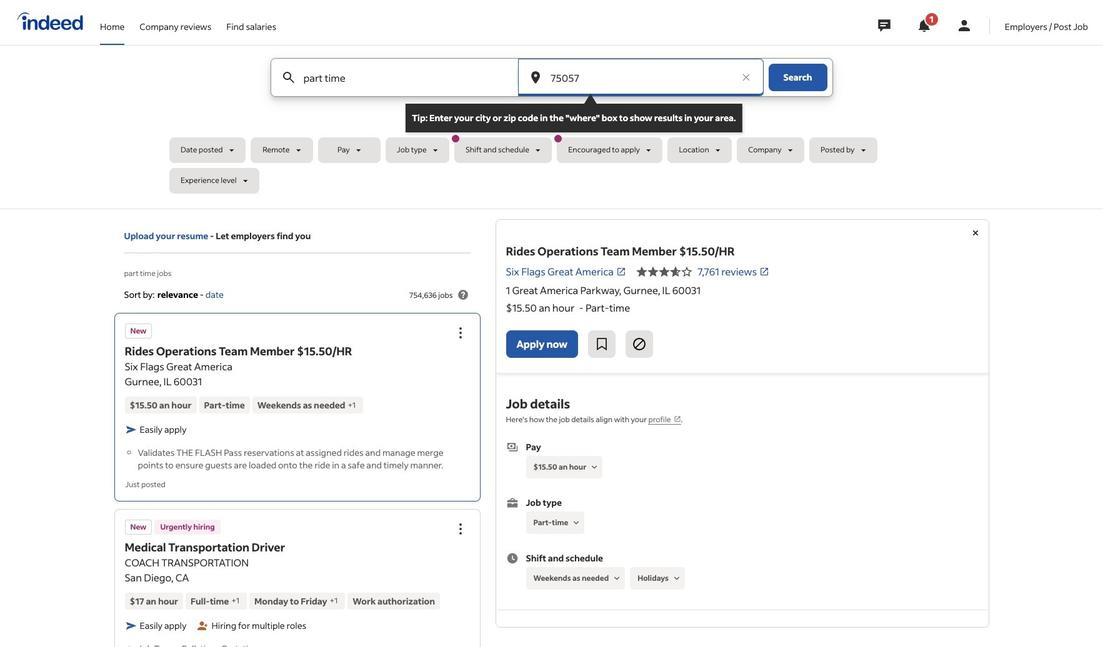 Task type: describe. For each thing, give the bounding box(es) containing it.
Edit location text field
[[548, 59, 733, 96]]

save this job image
[[594, 337, 609, 352]]

2 missing preference image from the left
[[671, 573, 682, 584]]

job actions for medical transportation driver is collapsed image
[[453, 522, 468, 537]]

3.7 out of 5 stars image
[[636, 264, 692, 279]]

help icon image
[[455, 288, 470, 303]]

1 vertical spatial missing preference image
[[571, 518, 582, 529]]

job actions for rides operations team member $15.50/hr is collapsed image
[[453, 326, 468, 341]]

close job details image
[[968, 226, 983, 241]]

3.7 out of 5 stars. link to 7,761 reviews company ratings (opens in a new tab) image
[[759, 267, 769, 277]]

job preferences (opens in a new window) image
[[673, 416, 681, 423]]

six flags great america (opens in a new tab) image
[[616, 267, 626, 277]]



Task type: vqa. For each thing, say whether or not it's contained in the screenshot.
SEARCH: JOB TITLE, KEYWORDS, OR COMPANY Text Box
yes



Task type: locate. For each thing, give the bounding box(es) containing it.
None search field
[[169, 58, 934, 199]]

account image
[[957, 18, 972, 33]]

1 missing preference image from the left
[[611, 573, 623, 584]]

0 vertical spatial missing preference image
[[589, 462, 600, 473]]

not interested image
[[632, 337, 647, 352]]

messages unread count 0 image
[[876, 13, 892, 38]]

missing preference image
[[589, 462, 600, 473], [571, 518, 582, 529]]

0 horizontal spatial missing preference image
[[571, 518, 582, 529]]

missing preference image
[[611, 573, 623, 584], [671, 573, 682, 584]]

clear location input image
[[740, 71, 752, 84]]

0 horizontal spatial missing preference image
[[611, 573, 623, 584]]

search: Job title, keywords, or company text field
[[301, 59, 496, 96]]

1 horizontal spatial missing preference image
[[589, 462, 600, 473]]

1 horizontal spatial missing preference image
[[671, 573, 682, 584]]



